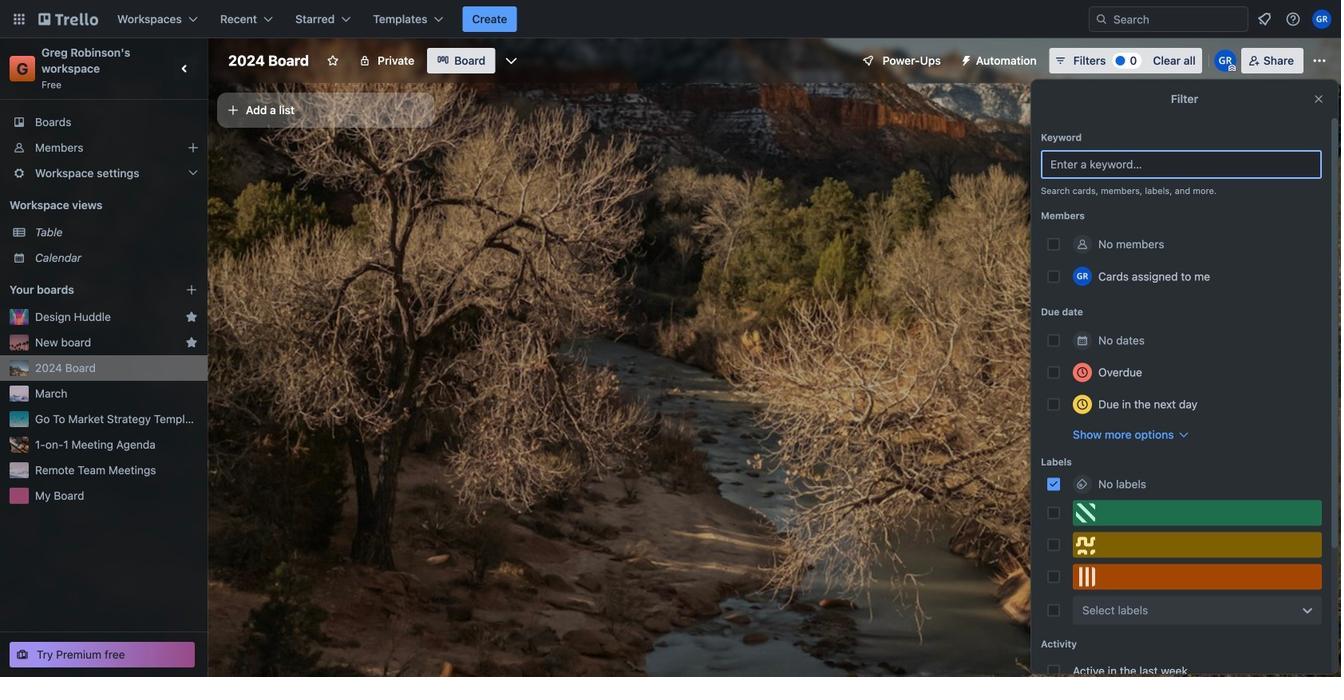 Task type: locate. For each thing, give the bounding box(es) containing it.
workspace navigation collapse icon image
[[174, 57, 196, 80]]

2 starred icon image from the top
[[185, 336, 198, 349]]

0 vertical spatial greg robinson (gregrobinson96) image
[[1214, 50, 1237, 72]]

greg robinson (gregrobinson96) image
[[1214, 50, 1237, 72], [1073, 267, 1092, 286]]

color: yellow, title: none element
[[1073, 532, 1322, 558]]

color: orange, title: none element
[[1073, 564, 1322, 590]]

1 horizontal spatial greg robinson (gregrobinson96) image
[[1214, 50, 1237, 72]]

0 horizontal spatial greg robinson (gregrobinson96) image
[[1073, 267, 1092, 286]]

search image
[[1096, 13, 1108, 26]]

add board image
[[185, 283, 198, 296]]

0 notifications image
[[1255, 10, 1275, 29]]

0 vertical spatial starred icon image
[[185, 311, 198, 323]]

greg robinson (gregrobinson96) image
[[1313, 10, 1332, 29]]

starred icon image
[[185, 311, 198, 323], [185, 336, 198, 349]]

primary element
[[0, 0, 1342, 38]]

open information menu image
[[1286, 11, 1302, 27]]

1 vertical spatial starred icon image
[[185, 336, 198, 349]]

1 vertical spatial greg robinson (gregrobinson96) image
[[1073, 267, 1092, 286]]



Task type: vqa. For each thing, say whether or not it's contained in the screenshot.
PRIMARY element
yes



Task type: describe. For each thing, give the bounding box(es) containing it.
sm image
[[954, 48, 976, 70]]

Search field
[[1108, 8, 1248, 30]]

close popover image
[[1313, 93, 1326, 105]]

1 starred icon image from the top
[[185, 311, 198, 323]]

customize views image
[[503, 53, 519, 69]]

show menu image
[[1312, 53, 1328, 69]]

back to home image
[[38, 6, 98, 32]]

star or unstar board image
[[327, 54, 340, 67]]

Enter a keyword… text field
[[1041, 150, 1322, 179]]

color: green, title: none element
[[1073, 500, 1322, 526]]

your boards with 8 items element
[[10, 280, 161, 299]]

Board name text field
[[220, 48, 317, 73]]

this member is an admin of this board. image
[[1229, 65, 1236, 72]]



